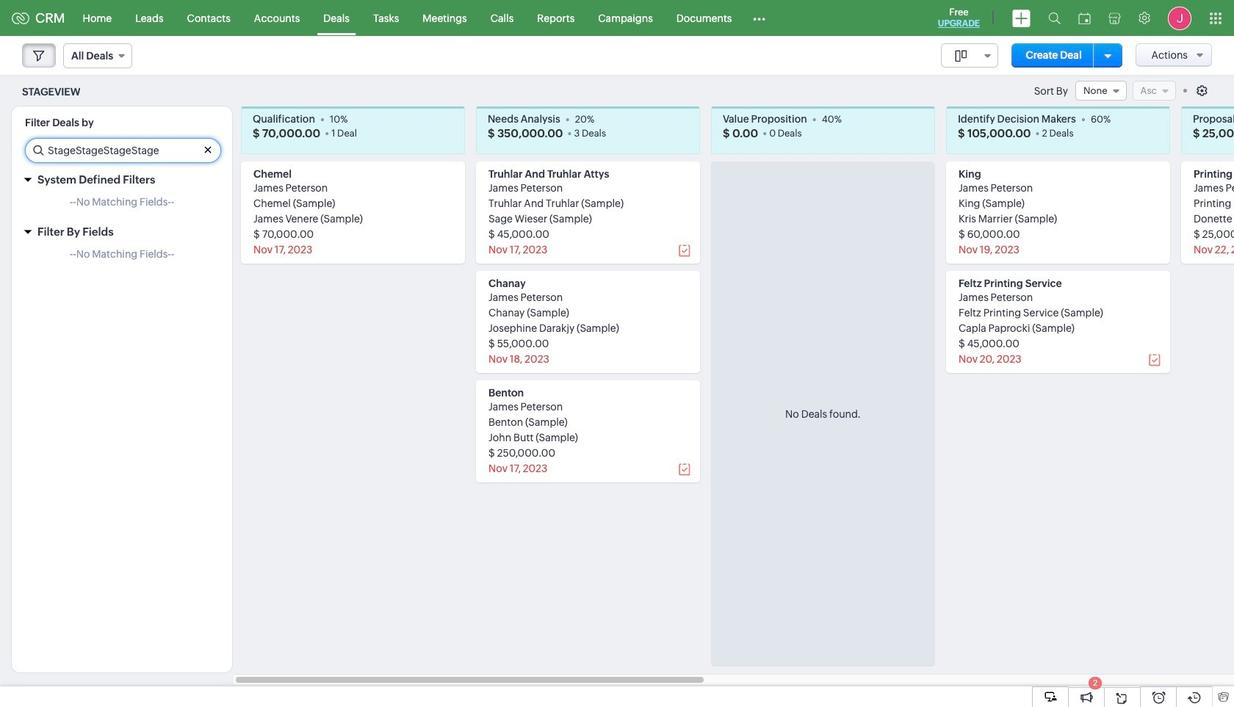 Task type: describe. For each thing, give the bounding box(es) containing it.
logo image
[[12, 12, 29, 24]]

2 region from the top
[[12, 245, 232, 271]]

search element
[[1040, 0, 1070, 36]]

search image
[[1049, 12, 1061, 24]]

profile element
[[1160, 0, 1201, 36]]

profile image
[[1169, 6, 1192, 30]]

Other Modules field
[[744, 6, 776, 30]]

calendar image
[[1079, 12, 1092, 24]]



Task type: vqa. For each thing, say whether or not it's contained in the screenshot.
the Profile element
yes



Task type: locate. For each thing, give the bounding box(es) containing it.
0 vertical spatial region
[[12, 193, 232, 219]]

size image
[[955, 49, 967, 62]]

region
[[12, 193, 232, 219], [12, 245, 232, 271]]

none field size
[[941, 43, 999, 68]]

create menu element
[[1004, 0, 1040, 36]]

1 region from the top
[[12, 193, 232, 219]]

create menu image
[[1013, 9, 1031, 27]]

Search text field
[[26, 139, 221, 162]]

None field
[[63, 43, 132, 68], [941, 43, 999, 68], [1076, 81, 1127, 101], [63, 43, 132, 68], [1076, 81, 1127, 101]]

1 vertical spatial region
[[12, 245, 232, 271]]



